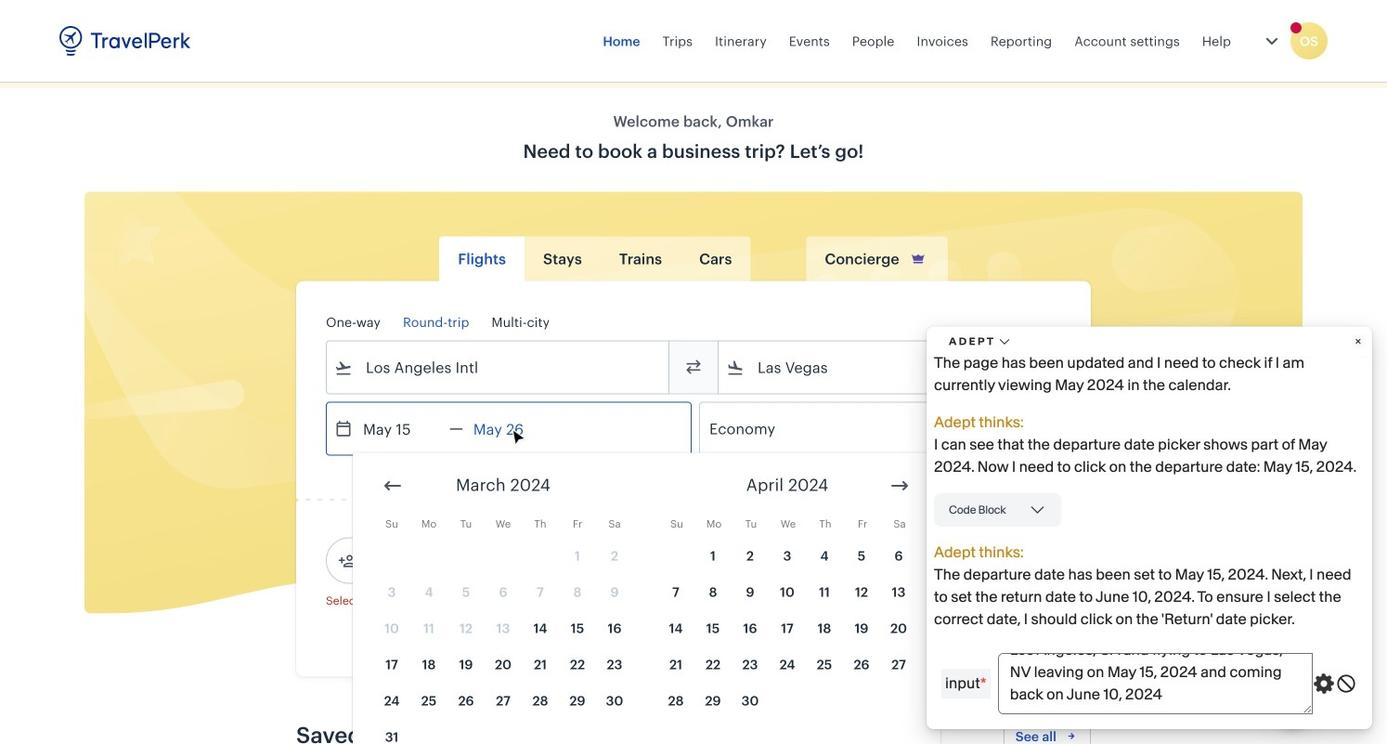 Task type: locate. For each thing, give the bounding box(es) containing it.
Depart text field
[[353, 403, 450, 455]]

move forward to switch to the next month. image
[[889, 475, 911, 497]]



Task type: vqa. For each thing, say whether or not it's contained in the screenshot.
Calendar application
yes



Task type: describe. For each thing, give the bounding box(es) containing it.
From search field
[[353, 353, 645, 382]]

move backward to switch to the previous month. image
[[382, 475, 404, 497]]

To search field
[[745, 353, 1037, 382]]

Return text field
[[463, 403, 560, 455]]

calendar application
[[353, 453, 1388, 744]]



